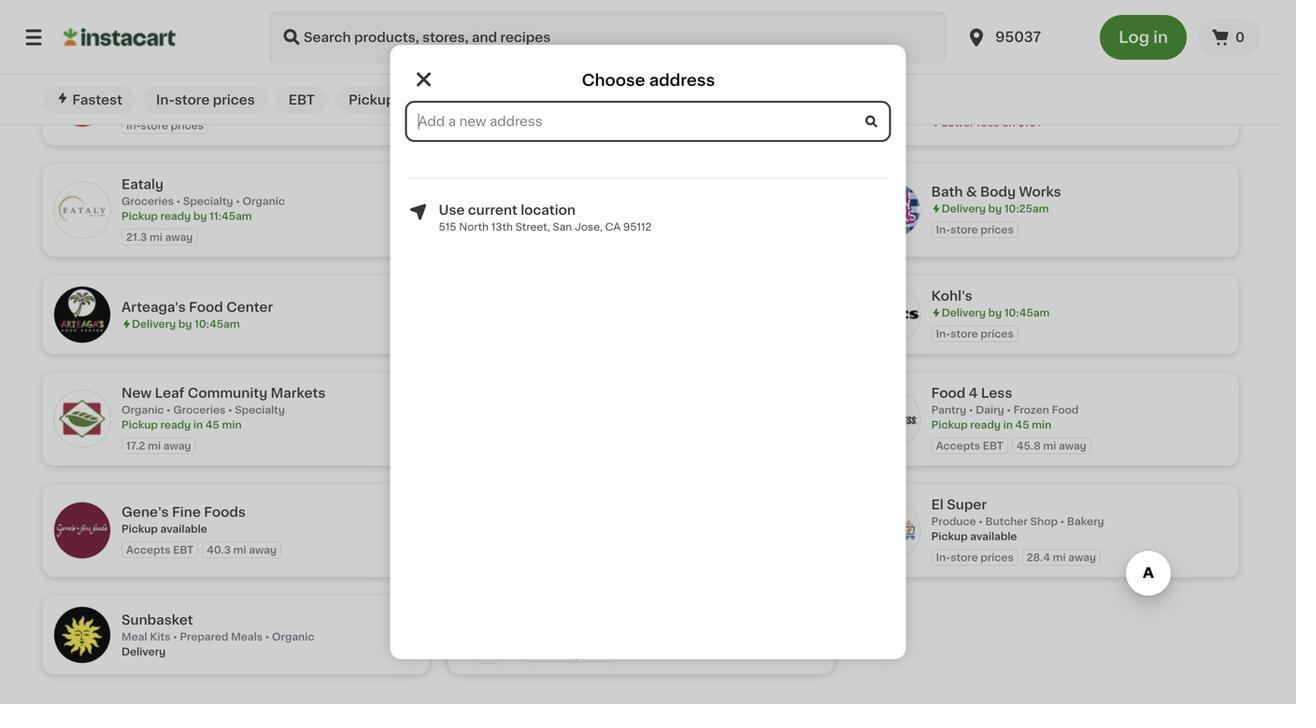 Task type: locate. For each thing, give the bounding box(es) containing it.
0 horizontal spatial &
[[564, 207, 573, 217]]

1 vertical spatial accepts ebt
[[126, 545, 194, 555]]

pickup down the produce at the right
[[931, 532, 968, 542]]

21.3
[[126, 232, 147, 242]]

groceries down "eataly" in the left of the page
[[121, 196, 174, 206]]

available down fine
[[160, 524, 207, 534]]

groceries
[[526, 95, 579, 106], [121, 196, 174, 206], [173, 405, 225, 415]]

& right bath
[[966, 185, 977, 198]]

outlet
[[585, 77, 628, 90]]

delivery down bath
[[942, 204, 986, 214]]

ebt left 45.8
[[983, 441, 1003, 451]]

new right pickup button on the left of the page
[[428, 93, 459, 107]]

delivery
[[132, 99, 176, 110], [537, 110, 581, 121], [942, 204, 986, 214], [537, 222, 581, 232], [942, 308, 986, 318], [132, 319, 176, 329], [121, 647, 166, 657]]

min inside food 4 less pantry • dairy • frozen food pickup ready in 45 min
[[1032, 420, 1051, 430]]

el
[[931, 498, 944, 511]]

bath & body works
[[931, 185, 1061, 198]]

food left 'center'
[[189, 301, 223, 314]]

away right 40.3
[[249, 545, 277, 555]]

45 inside new leaf community markets organic • groceries • specialty pickup ready in 45 min
[[205, 420, 219, 430]]

0 horizontal spatial accepts ebt
[[126, 545, 194, 555]]

produce
[[931, 517, 976, 527]]

available
[[160, 524, 207, 534], [970, 532, 1017, 542]]

45 down community
[[205, 420, 219, 430]]

away right 45.8
[[1059, 441, 1086, 451]]

10:45am down electronics
[[195, 99, 240, 110]]

lower fees on $10+
[[942, 118, 1043, 128]]

butcher
[[985, 517, 1028, 527]]

2 vertical spatial groceries
[[173, 405, 225, 415]]

in-
[[936, 9, 951, 19], [156, 93, 175, 107], [126, 120, 141, 131], [936, 225, 951, 235], [936, 329, 951, 339], [936, 553, 951, 563], [531, 650, 546, 660]]

10:45am for grocery outlet
[[599, 110, 645, 121]]

delivery down the arteaga's
[[132, 319, 176, 329]]

1 horizontal spatial available
[[970, 532, 1017, 542]]

0 horizontal spatial in-store prices link
[[448, 596, 834, 675]]

ebt down gene's fine foods pickup available on the left
[[173, 545, 194, 555]]

staples
[[121, 66, 172, 79]]

45 for community
[[205, 420, 219, 430]]

specialty up 11:45am
[[183, 196, 233, 206]]

1 horizontal spatial new
[[428, 93, 459, 107]]

& up san
[[564, 207, 573, 217]]

shop
[[1030, 517, 1058, 527]]

mi for 28.4
[[1053, 553, 1066, 563]]

sunbasket meal kits • prepared meals • organic delivery
[[121, 614, 314, 657]]

new inside button
[[428, 93, 459, 107]]

1 horizontal spatial 45
[[1015, 420, 1029, 430]]

instacart logo image
[[64, 26, 176, 49]]

10:45am down the vitamin shoppe® health & wellness • supplements
[[599, 222, 645, 232]]

pickup up 17.2
[[121, 420, 158, 430]]

2 vertical spatial ebt
[[173, 545, 194, 555]]

• right kits
[[173, 632, 177, 642]]

28.4
[[1027, 553, 1050, 563]]

markets
[[271, 387, 326, 400]]

mi right 45.8
[[1043, 441, 1056, 451]]

ready up 21.3 mi away
[[160, 211, 191, 221]]

accepts down the gene's
[[126, 545, 170, 555]]

0 vertical spatial specialty
[[183, 196, 233, 206]]

in inside food 4 less pantry • dairy • frozen food pickup ready in 45 min
[[1003, 420, 1013, 430]]

accepts ebt down dairy
[[936, 441, 1003, 451]]

min down community
[[222, 420, 242, 430]]

available inside el super produce • butcher shop • bakery pickup available
[[970, 532, 1017, 542]]

ready inside food 4 less pantry • dairy • frozen food pickup ready in 45 min
[[970, 420, 1001, 430]]

by left 11:45am
[[193, 211, 207, 221]]

search address image
[[863, 113, 880, 130]]

• right stationery
[[179, 84, 184, 95]]

groceries inside eataly groceries • specialty • organic pickup ready by 11:45am
[[121, 196, 174, 206]]

10:45am for the vitamin shoppe®
[[599, 222, 645, 232]]

super
[[947, 498, 987, 511]]

the vitamin shoppe® health & wellness • supplements
[[526, 189, 703, 217]]

fastest
[[72, 93, 122, 107]]

available down butcher on the bottom right of page
[[970, 532, 1017, 542]]

1 45 from the left
[[205, 420, 219, 430]]

delivery by 10:45am down the grocery outlet groceries • organic • alcohol
[[537, 110, 645, 121]]

mi right 17.2
[[148, 441, 161, 451]]

•
[[179, 84, 184, 95], [581, 95, 585, 106], [633, 95, 637, 106], [176, 196, 181, 206], [236, 196, 240, 206], [625, 207, 630, 217], [166, 405, 171, 415], [228, 405, 232, 415], [969, 405, 973, 415], [1007, 405, 1011, 415], [979, 517, 983, 527], [1060, 517, 1064, 527], [173, 632, 177, 642], [265, 632, 269, 642]]

1 vertical spatial food
[[931, 387, 966, 400]]

by
[[178, 99, 192, 110], [583, 110, 597, 121], [988, 204, 1002, 214], [193, 211, 207, 221], [583, 222, 597, 232], [988, 308, 1002, 318], [178, 319, 192, 329]]

pickup inside food 4 less pantry • dairy • frozen food pickup ready in 45 min
[[931, 420, 968, 430]]

delivery by 10:45am down staples stationery • electronics
[[132, 99, 240, 110]]

1 horizontal spatial in
[[1003, 420, 1013, 430]]

0 horizontal spatial available
[[160, 524, 207, 534]]

organic right meals
[[272, 632, 314, 642]]

0 vertical spatial ebt
[[288, 93, 315, 107]]

mi for 45.8
[[1043, 441, 1056, 451]]

0 vertical spatial accepts ebt
[[936, 441, 1003, 451]]

ready down dairy
[[970, 420, 1001, 430]]

• up 95112
[[625, 207, 630, 217]]

mi right 40.3
[[233, 545, 246, 555]]

specialty inside new leaf community markets organic • groceries • specialty pickup ready in 45 min
[[235, 405, 285, 415]]

2 horizontal spatial in
[[1153, 29, 1168, 45]]

in down community
[[193, 420, 203, 430]]

pickup button
[[335, 86, 408, 114]]

accepts ebt down gene's fine foods pickup available on the left
[[126, 545, 194, 555]]

1 vertical spatial new
[[121, 387, 152, 400]]

0 horizontal spatial 45
[[205, 420, 219, 430]]

• down super
[[979, 517, 983, 527]]

ready for new
[[160, 420, 191, 430]]

food
[[189, 301, 223, 314], [931, 387, 966, 400], [1052, 405, 1079, 415]]

by up less
[[988, 308, 1002, 318]]

1 horizontal spatial ebt
[[288, 93, 315, 107]]

new inside new leaf community markets organic • groceries • specialty pickup ready in 45 min
[[121, 387, 152, 400]]

prepared
[[180, 632, 228, 642]]

by inside eataly groceries • specialty • organic pickup ready by 11:45am
[[193, 211, 207, 221]]

min
[[222, 420, 242, 430], [1032, 420, 1051, 430]]

organic
[[588, 95, 630, 106], [242, 196, 285, 206], [121, 405, 164, 415], [272, 632, 314, 642]]

ready
[[160, 211, 191, 221], [160, 420, 191, 430], [970, 420, 1001, 430]]

1 vertical spatial &
[[564, 207, 573, 217]]

the
[[526, 189, 552, 202]]

4
[[969, 387, 978, 400]]

delivery inside sunbasket meal kits • prepared meals • organic delivery
[[121, 647, 166, 657]]

san
[[553, 222, 572, 232]]

by down 'wellness' at the left top of the page
[[583, 222, 597, 232]]

45
[[205, 420, 219, 430], [1015, 420, 1029, 430]]

1 vertical spatial ebt
[[983, 441, 1003, 451]]

pickup inside el super produce • butcher shop • bakery pickup available
[[931, 532, 968, 542]]

use current location 515 north 13th street, san jose, ca 95112
[[439, 204, 652, 232]]

organic down outlet
[[588, 95, 630, 106]]

delivery down the meal
[[121, 647, 166, 657]]

0 vertical spatial accepts
[[936, 441, 980, 451]]

0 vertical spatial new
[[428, 93, 459, 107]]

in-store prices
[[936, 9, 1014, 19], [156, 93, 255, 107], [126, 120, 204, 131], [936, 225, 1014, 235], [936, 329, 1014, 339], [936, 553, 1014, 563], [531, 650, 609, 660]]

0 horizontal spatial min
[[222, 420, 242, 430]]

accepts ebt for 40.3 mi away
[[126, 545, 194, 555]]

min for community
[[222, 420, 242, 430]]

0 horizontal spatial specialty
[[183, 196, 233, 206]]

mi right 28.4
[[1053, 553, 1066, 563]]

• right 'shop'
[[1060, 517, 1064, 527]]

ready for food
[[970, 420, 1001, 430]]

0 vertical spatial &
[[966, 185, 977, 198]]

in for pantry
[[1003, 420, 1013, 430]]

pickup up 21.3
[[121, 211, 158, 221]]

1 vertical spatial in-store prices link
[[448, 596, 834, 675]]

away right 17.2
[[163, 441, 191, 451]]

organic up 11:45am
[[242, 196, 285, 206]]

min inside new leaf community markets organic • groceries • specialty pickup ready in 45 min
[[222, 420, 242, 430]]

  text field
[[407, 103, 889, 140]]

10:45am down the grocery outlet groceries • organic • alcohol
[[599, 110, 645, 121]]

0 vertical spatial groceries
[[526, 95, 579, 106]]

45 down the frozen
[[1015, 420, 1029, 430]]

new
[[428, 93, 459, 107], [121, 387, 152, 400]]

0 horizontal spatial food
[[189, 301, 223, 314]]

away for 40.3 mi away
[[249, 545, 277, 555]]

away for 21.3 mi away
[[165, 232, 193, 242]]

pickup down pantry
[[931, 420, 968, 430]]

in inside button
[[1153, 29, 1168, 45]]

accepts
[[936, 441, 980, 451], [126, 545, 170, 555]]

away down bakery
[[1068, 553, 1096, 563]]

accepts down pantry
[[936, 441, 980, 451]]

ebt left pickup button on the left of the page
[[288, 93, 315, 107]]

body
[[980, 185, 1016, 198]]

1 vertical spatial accepts
[[126, 545, 170, 555]]

gene's
[[121, 506, 169, 519]]

1 vertical spatial specialty
[[235, 405, 285, 415]]

0 horizontal spatial in
[[193, 420, 203, 430]]

in-store prices link
[[853, 0, 1239, 34], [448, 596, 834, 675]]

food 4 less pantry • dairy • frozen food pickup ready in 45 min
[[931, 387, 1079, 430]]

prices
[[981, 9, 1014, 19], [213, 93, 255, 107], [171, 120, 204, 131], [981, 225, 1014, 235], [981, 329, 1014, 339], [981, 553, 1014, 563], [576, 650, 609, 660]]

by down staples stationery • electronics
[[178, 99, 192, 110]]

in inside new leaf community markets organic • groceries • specialty pickup ready in 45 min
[[193, 420, 203, 430]]

groceries down community
[[173, 405, 225, 415]]

log in button
[[1100, 15, 1187, 60]]

organic inside eataly groceries • specialty • organic pickup ready by 11:45am
[[242, 196, 285, 206]]

ready up 17.2 mi away
[[160, 420, 191, 430]]

supplements
[[632, 207, 703, 217]]

1 horizontal spatial min
[[1032, 420, 1051, 430]]

accepts ebt
[[936, 441, 1003, 451], [126, 545, 194, 555]]

kohl's
[[931, 290, 972, 303]]

pickup
[[348, 93, 395, 107], [121, 211, 158, 221], [121, 420, 158, 430], [931, 420, 968, 430], [121, 524, 158, 534], [931, 532, 968, 542]]

new left leaf
[[121, 387, 152, 400]]

main content
[[0, 0, 1282, 704]]

2 vertical spatial food
[[1052, 405, 1079, 415]]

food right the frozen
[[1052, 405, 1079, 415]]

mi right 21.3
[[150, 232, 163, 242]]

1 horizontal spatial specialty
[[235, 405, 285, 415]]

groceries down grocery
[[526, 95, 579, 106]]

2 horizontal spatial ebt
[[983, 441, 1003, 451]]

1 horizontal spatial accepts
[[936, 441, 980, 451]]

min down the frozen
[[1032, 420, 1051, 430]]

0 horizontal spatial ebt
[[173, 545, 194, 555]]

organic down leaf
[[121, 405, 164, 415]]

accepts for 40.3 mi away
[[126, 545, 170, 555]]

• down leaf
[[166, 405, 171, 415]]

current
[[468, 204, 517, 217]]

specialty down community
[[235, 405, 285, 415]]

delivery by 10:45am down arteaga's food center
[[132, 319, 240, 329]]

mi
[[150, 232, 163, 242], [148, 441, 161, 451], [1043, 441, 1056, 451], [233, 545, 246, 555], [1053, 553, 1066, 563]]

1 horizontal spatial accepts ebt
[[936, 441, 1003, 451]]

in right log
[[1153, 29, 1168, 45]]

1 vertical spatial groceries
[[121, 196, 174, 206]]

ready inside new leaf community markets organic • groceries • specialty pickup ready in 45 min
[[160, 420, 191, 430]]

1 horizontal spatial in-store prices link
[[853, 0, 1239, 34]]

2 min from the left
[[1032, 420, 1051, 430]]

grocery outlet groceries • organic • alcohol
[[526, 77, 680, 106]]

21.3 mi away
[[126, 232, 193, 242]]

specialty
[[183, 196, 233, 206], [235, 405, 285, 415]]

delivery by 10:45am
[[132, 99, 240, 110], [537, 110, 645, 121], [537, 222, 645, 232], [942, 308, 1050, 318], [132, 319, 240, 329]]

organic inside new leaf community markets organic • groceries • specialty pickup ready in 45 min
[[121, 405, 164, 415]]

away right 21.3
[[165, 232, 193, 242]]

1 min from the left
[[222, 420, 242, 430]]

2 45 from the left
[[1015, 420, 1029, 430]]

delivery by 10:45am down 'wellness' at the left top of the page
[[537, 222, 645, 232]]

store
[[951, 9, 978, 19], [175, 93, 210, 107], [141, 120, 168, 131], [951, 225, 978, 235], [951, 329, 978, 339], [951, 553, 978, 563], [546, 650, 573, 660]]

0 horizontal spatial accepts
[[126, 545, 170, 555]]

in down dairy
[[1003, 420, 1013, 430]]

• up 21.3 mi away
[[176, 196, 181, 206]]

choose address dialog
[[390, 45, 906, 660]]

& inside the vitamin shoppe® health & wellness • supplements
[[564, 207, 573, 217]]

less
[[981, 387, 1012, 400]]

ebt
[[288, 93, 315, 107], [983, 441, 1003, 451], [173, 545, 194, 555]]

45 inside food 4 less pantry • dairy • frozen food pickup ready in 45 min
[[1015, 420, 1029, 430]]

ready inside eataly groceries • specialty • organic pickup ready by 11:45am
[[160, 211, 191, 221]]

&
[[966, 185, 977, 198], [564, 207, 573, 217]]

• down community
[[228, 405, 232, 415]]

works
[[1019, 185, 1061, 198]]

fine
[[172, 506, 201, 519]]

food up pantry
[[931, 387, 966, 400]]

in for markets
[[193, 420, 203, 430]]

pickup down the gene's
[[121, 524, 158, 534]]

0 horizontal spatial new
[[121, 387, 152, 400]]

arteaga's food center
[[121, 301, 273, 314]]

pickup right ebt button
[[348, 93, 395, 107]]

• down outlet
[[581, 95, 585, 106]]



Task type: vqa. For each thing, say whether or not it's contained in the screenshot.
06
no



Task type: describe. For each thing, give the bounding box(es) containing it.
eleven
[[944, 70, 989, 83]]

11:45am
[[209, 211, 252, 221]]

17.2 mi away
[[126, 441, 191, 451]]

away for 28.4 mi away
[[1068, 553, 1096, 563]]

45 for less
[[1015, 420, 1029, 430]]

0 vertical spatial food
[[189, 301, 223, 314]]

away for 17.2 mi away
[[163, 441, 191, 451]]

45.8
[[1017, 441, 1041, 451]]

kits
[[150, 632, 170, 642]]

leaf
[[155, 387, 184, 400]]

new leaf community markets organic • groceries • specialty pickup ready in 45 min
[[121, 387, 326, 430]]

frozen
[[1013, 405, 1049, 415]]

ebt for 40.3 mi away
[[173, 545, 194, 555]]

meals
[[231, 632, 263, 642]]

use
[[439, 204, 465, 217]]

• up 11:45am
[[236, 196, 240, 206]]

$10+
[[1018, 118, 1043, 128]]

new button
[[415, 86, 472, 114]]

dairy
[[976, 405, 1004, 415]]

delivery by 10:45am for staples
[[132, 99, 240, 110]]

on
[[1002, 118, 1015, 128]]

center
[[226, 301, 273, 314]]

arteaga's
[[121, 301, 186, 314]]

wellness
[[575, 207, 623, 217]]

• right meals
[[265, 632, 269, 642]]

in- inside button
[[156, 93, 175, 107]]

new for new
[[428, 93, 459, 107]]

by down arteaga's food center
[[178, 319, 192, 329]]

• right dairy
[[1007, 405, 1011, 415]]

10:45am for staples
[[195, 99, 240, 110]]

mi for 21.3
[[150, 232, 163, 242]]

away for 45.8 mi away
[[1059, 441, 1086, 451]]

mi for 17.2
[[148, 441, 161, 451]]

accepts ebt for 45.8 mi away
[[936, 441, 1003, 451]]

95112
[[623, 222, 652, 232]]

ebt inside button
[[288, 93, 315, 107]]

10:45am up less
[[1004, 308, 1050, 318]]

bath
[[931, 185, 963, 198]]

el super produce • butcher shop • bakery pickup available
[[931, 498, 1104, 542]]

ca
[[605, 222, 621, 232]]

by down bath & body works
[[988, 204, 1002, 214]]

north
[[459, 222, 489, 232]]

health
[[526, 207, 562, 217]]

specialty inside eataly groceries • specialty • organic pickup ready by 11:45am
[[183, 196, 233, 206]]

bakery
[[1067, 517, 1104, 527]]

17.2
[[126, 441, 145, 451]]

fastest button
[[43, 86, 135, 114]]

prices inside button
[[213, 93, 255, 107]]

address
[[649, 72, 715, 88]]

fees
[[976, 118, 999, 128]]

choose address
[[582, 72, 715, 88]]

delivery by 10:45am for the vitamin shoppe®
[[537, 222, 645, 232]]

pickup inside gene's fine foods pickup available
[[121, 524, 158, 534]]

meal
[[121, 632, 147, 642]]

7-eleven
[[931, 70, 989, 83]]

ebt button
[[275, 86, 328, 114]]

ebt for 45.8 mi away
[[983, 441, 1003, 451]]

2 horizontal spatial food
[[1052, 405, 1079, 415]]

• inside staples stationery • electronics
[[179, 84, 184, 95]]

location
[[521, 204, 576, 217]]

45.8 mi away
[[1017, 441, 1086, 451]]

electronics
[[186, 84, 246, 95]]

sunbasket
[[121, 614, 193, 627]]

40.3
[[207, 545, 231, 555]]

28.4 mi away
[[1027, 553, 1096, 563]]

1 horizontal spatial &
[[966, 185, 977, 198]]

groceries inside the grocery outlet groceries • organic • alcohol
[[526, 95, 579, 106]]

1 horizontal spatial food
[[931, 387, 966, 400]]

delivery down grocery
[[537, 110, 581, 121]]

log
[[1119, 29, 1149, 45]]

alcohol
[[640, 95, 680, 106]]

grocery
[[526, 77, 582, 90]]

mi for 40.3
[[233, 545, 246, 555]]

new for new leaf community markets organic • groceries • specialty pickup ready in 45 min
[[121, 387, 152, 400]]

staples stationery • electronics
[[121, 66, 246, 95]]

organic inside sunbasket meal kits • prepared meals • organic delivery
[[272, 632, 314, 642]]

10:45am down arteaga's food center
[[195, 319, 240, 329]]

0 button
[[1198, 19, 1260, 56]]

groceries inside new leaf community markets organic • groceries • specialty pickup ready in 45 min
[[173, 405, 225, 415]]

in-store prices inside button
[[156, 93, 255, 107]]

accepts for 45.8 mi away
[[936, 441, 980, 451]]

main content containing staples
[[0, 0, 1282, 704]]

gene's fine foods pickup available
[[121, 506, 246, 534]]

log in
[[1119, 29, 1168, 45]]

pantry
[[931, 405, 966, 415]]

jose,
[[575, 222, 603, 232]]

0 vertical spatial in-store prices link
[[853, 0, 1239, 34]]

shoppe®
[[609, 189, 669, 202]]

in-store prices button
[[143, 86, 268, 114]]

delivery by 10:45am for grocery outlet
[[537, 110, 645, 121]]

eataly
[[121, 178, 163, 191]]

delivery down location
[[537, 222, 581, 232]]

515
[[439, 222, 456, 232]]

• down choose address
[[633, 95, 637, 106]]

  text field inside choose address dialog
[[407, 103, 889, 140]]

vitamin
[[555, 189, 606, 202]]

organic inside the grocery outlet groceries • organic • alcohol
[[588, 95, 630, 106]]

by down the grocery outlet groceries • organic • alcohol
[[583, 110, 597, 121]]

store inside the in-store prices button
[[175, 93, 210, 107]]

40.3 mi away
[[207, 545, 277, 555]]

delivery by 10:25am
[[942, 204, 1049, 214]]

street,
[[515, 222, 550, 232]]

available inside gene's fine foods pickup available
[[160, 524, 207, 534]]

delivery by 10:45am down kohl's at the top of page
[[942, 308, 1050, 318]]

• down 4
[[969, 405, 973, 415]]

community
[[188, 387, 267, 400]]

delivery down stationery
[[132, 99, 176, 110]]

pickup inside button
[[348, 93, 395, 107]]

foods
[[204, 506, 246, 519]]

delivery down kohl's at the top of page
[[942, 308, 986, 318]]

lower
[[942, 118, 974, 128]]

min for less
[[1032, 420, 1051, 430]]

13th
[[491, 222, 513, 232]]

• inside the vitamin shoppe® health & wellness • supplements
[[625, 207, 630, 217]]

stationery
[[121, 84, 177, 95]]

pickup inside new leaf community markets organic • groceries • specialty pickup ready in 45 min
[[121, 420, 158, 430]]

7-
[[931, 70, 944, 83]]

eataly groceries • specialty • organic pickup ready by 11:45am
[[121, 178, 285, 221]]

choose
[[582, 72, 645, 88]]

pickup inside eataly groceries • specialty • organic pickup ready by 11:45am
[[121, 211, 158, 221]]

10:25am
[[1004, 204, 1049, 214]]

0
[[1235, 31, 1245, 44]]



